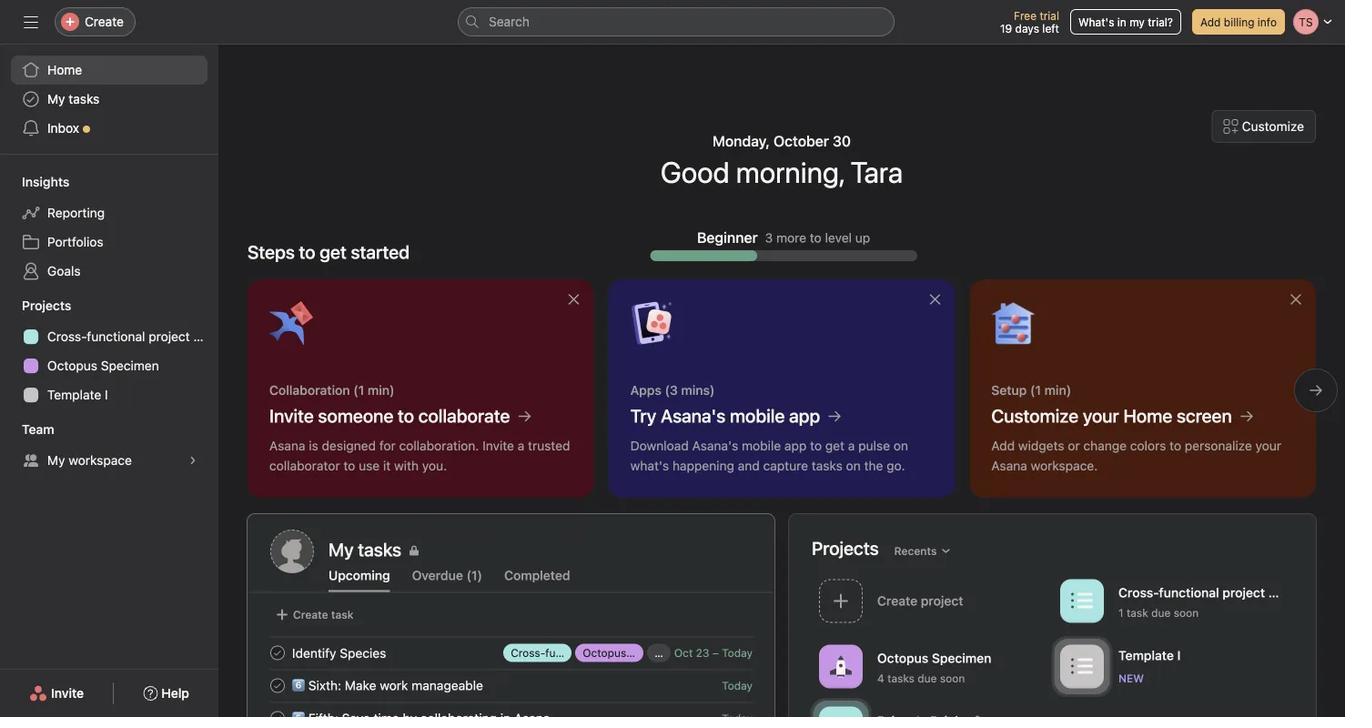 Task type: locate. For each thing, give the bounding box(es) containing it.
home up colors
[[1124, 405, 1173, 427]]

a inside download asana's mobile app to get a pulse on what's happening and capture tasks on the go.
[[848, 438, 855, 453]]

1 vertical spatial on
[[846, 458, 861, 473]]

0 horizontal spatial project
[[149, 329, 190, 344]]

reporting
[[47, 205, 105, 220]]

my up inbox
[[47, 91, 65, 107]]

functional for cross-functional project plan
[[87, 329, 145, 344]]

(1 min) for your
[[1031, 383, 1072, 398]]

create for create
[[85, 14, 124, 29]]

app inside download asana's mobile app to get a pulse on what's happening and capture tasks on the go.
[[785, 438, 807, 453]]

0 horizontal spatial asana
[[269, 438, 305, 453]]

0 vertical spatial asana
[[269, 438, 305, 453]]

collaborate
[[419, 405, 510, 427]]

1 horizontal spatial on
[[894, 438, 909, 453]]

app up download asana's mobile app to get a pulse on what's happening and capture tasks on the go.
[[789, 405, 820, 427]]

1 vertical spatial cross-
[[1119, 585, 1159, 600]]

1 horizontal spatial soon
[[1174, 607, 1199, 619]]

good
[[661, 155, 730, 189]]

i up teams 'element'
[[105, 387, 108, 402]]

asana's for try
[[661, 405, 726, 427]]

to left use on the bottom
[[344, 458, 355, 473]]

0 vertical spatial create
[[85, 14, 124, 29]]

0 vertical spatial add
[[1201, 15, 1221, 28]]

cross- for cross-functional project plan
[[47, 329, 87, 344]]

projects element
[[0, 290, 218, 413]]

your right personalize
[[1256, 438, 1282, 453]]

2 horizontal spatial tasks
[[888, 672, 915, 685]]

specimen
[[101, 358, 159, 373], [630, 647, 680, 660], [932, 651, 992, 666]]

go.
[[887, 458, 905, 473]]

pulse
[[859, 438, 890, 453]]

1 horizontal spatial create
[[293, 609, 328, 621]]

cross-
[[47, 329, 87, 344], [1119, 585, 1159, 600]]

setup
[[992, 383, 1027, 398]]

1 horizontal spatial asana
[[992, 458, 1028, 473]]

cross- inside cross-functional project plan 1 task due soon
[[1119, 585, 1159, 600]]

projects down goals
[[22, 298, 71, 313]]

0 horizontal spatial functional
[[87, 329, 145, 344]]

capture
[[763, 458, 808, 473]]

add left billing
[[1201, 15, 1221, 28]]

due right 4
[[918, 672, 937, 685]]

tasks
[[69, 91, 100, 107], [812, 458, 843, 473], [888, 672, 915, 685]]

0 vertical spatial invite
[[269, 405, 314, 427]]

octopus specimen link down the cross-functional project plan
[[11, 351, 208, 381]]

1 (1 min) from the left
[[353, 383, 395, 398]]

completed button
[[504, 568, 570, 592]]

or
[[1068, 438, 1080, 453]]

(1 min) up invite someone to collaborate
[[353, 383, 395, 398]]

plan inside cross-functional project plan 1 task due soon
[[1269, 585, 1295, 600]]

1 vertical spatial octopus specimen link
[[576, 644, 680, 662]]

2 my from the top
[[47, 453, 65, 468]]

0 horizontal spatial your
[[1083, 405, 1120, 427]]

(1 min) for someone
[[353, 383, 395, 398]]

6️⃣
[[292, 678, 305, 693]]

octopus
[[47, 358, 97, 373], [583, 647, 627, 660], [878, 651, 929, 666]]

0 horizontal spatial octopus specimen link
[[11, 351, 208, 381]]

1 vertical spatial i
[[1178, 648, 1181, 663]]

up
[[856, 230, 871, 245]]

a
[[518, 438, 525, 453], [848, 438, 855, 453]]

template
[[47, 387, 101, 402], [1119, 648, 1174, 663]]

to inside asana is designed for collaboration. invite a trusted collaborator to use it with you.
[[344, 458, 355, 473]]

soon
[[1174, 607, 1199, 619], [940, 672, 965, 685]]

mobile inside download asana's mobile app to get a pulse on what's happening and capture tasks on the go.
[[742, 438, 781, 453]]

0 vertical spatial completed image
[[267, 642, 289, 664]]

0 vertical spatial my
[[47, 91, 65, 107]]

list image
[[1072, 590, 1093, 612]]

1 horizontal spatial dismiss image
[[1289, 292, 1304, 307]]

1 horizontal spatial home
[[1124, 405, 1173, 427]]

1 dismiss image from the left
[[567, 292, 581, 307]]

0 horizontal spatial octopus
[[47, 358, 97, 373]]

add for add widgets or change colors to personalize your asana workspace.
[[992, 438, 1015, 453]]

0 vertical spatial soon
[[1174, 607, 1199, 619]]

template inside "template i new"
[[1119, 648, 1174, 663]]

app for download asana's mobile app to get a pulse on what's happening and capture tasks on the go.
[[785, 438, 807, 453]]

octopus specimen link left 23
[[576, 644, 680, 662]]

2 completed checkbox from the top
[[267, 675, 289, 697]]

completed image up completed icon
[[267, 642, 289, 664]]

task inside cross-functional project plan 1 task due soon
[[1127, 607, 1149, 619]]

it
[[383, 458, 391, 473]]

template i new
[[1119, 648, 1181, 685]]

what's
[[631, 458, 669, 473]]

plan for cross-functional project plan 1 task due soon
[[1269, 585, 1295, 600]]

2 a from the left
[[848, 438, 855, 453]]

1 vertical spatial tasks
[[812, 458, 843, 473]]

for
[[379, 438, 396, 453]]

home
[[47, 62, 82, 77], [1124, 405, 1173, 427]]

my down team
[[47, 453, 65, 468]]

0 horizontal spatial tasks
[[69, 91, 100, 107]]

on up go.
[[894, 438, 909, 453]]

rocket image
[[830, 656, 852, 678]]

completed image down completed icon
[[267, 708, 289, 717]]

1
[[1119, 607, 1124, 619]]

tasks inside download asana's mobile app to get a pulse on what's happening and capture tasks on the go.
[[812, 458, 843, 473]]

1 horizontal spatial invite
[[269, 405, 314, 427]]

2 horizontal spatial specimen
[[932, 651, 992, 666]]

my inside 'link'
[[47, 453, 65, 468]]

(3 mins)
[[665, 383, 715, 398]]

app up 'capture'
[[785, 438, 807, 453]]

overdue (1)
[[412, 568, 483, 583]]

asana inside asana is designed for collaboration. invite a trusted collaborator to use it with you.
[[269, 438, 305, 453]]

octopus specimen up the template i link
[[47, 358, 159, 373]]

tasks down get
[[812, 458, 843, 473]]

monday,
[[713, 132, 770, 150]]

search list box
[[458, 7, 895, 36]]

home inside global element
[[47, 62, 82, 77]]

today right –
[[722, 647, 753, 660]]

1 my from the top
[[47, 91, 65, 107]]

due inside 'octopus specimen 4 tasks due soon'
[[918, 672, 937, 685]]

create for create task
[[293, 609, 328, 621]]

0 horizontal spatial i
[[105, 387, 108, 402]]

insights
[[22, 174, 70, 189]]

1 horizontal spatial octopus specimen link
[[576, 644, 680, 662]]

0 vertical spatial today
[[722, 647, 753, 660]]

octopus up 4
[[878, 651, 929, 666]]

1 vertical spatial create
[[293, 609, 328, 621]]

1 a from the left
[[518, 438, 525, 453]]

create up home link
[[85, 14, 124, 29]]

functional up "template i new"
[[1159, 585, 1220, 600]]

happening
[[673, 458, 735, 473]]

customize button
[[1212, 110, 1316, 143]]

my
[[1130, 15, 1145, 28]]

0 vertical spatial app
[[789, 405, 820, 427]]

asana left 'is'
[[269, 438, 305, 453]]

someone
[[318, 405, 394, 427]]

my tasks
[[329, 539, 402, 560]]

2 vertical spatial completed checkbox
[[267, 708, 289, 717]]

1 vertical spatial add
[[992, 438, 1015, 453]]

2 dismiss image from the left
[[1289, 292, 1304, 307]]

completed checkbox down completed icon
[[267, 708, 289, 717]]

0 vertical spatial customize
[[1242, 119, 1305, 134]]

specimen down the cross-functional project plan
[[101, 358, 159, 373]]

my for my workspace
[[47, 453, 65, 468]]

0 horizontal spatial projects
[[22, 298, 71, 313]]

cross-functional project plan link
[[11, 322, 218, 351]]

1 vertical spatial mobile
[[742, 438, 781, 453]]

0 horizontal spatial customize
[[992, 405, 1079, 427]]

1 horizontal spatial project
[[1223, 585, 1266, 600]]

a right get
[[848, 438, 855, 453]]

1 vertical spatial projects
[[812, 538, 879, 559]]

1 horizontal spatial your
[[1256, 438, 1282, 453]]

invite inside asana is designed for collaboration. invite a trusted collaborator to use it with you.
[[483, 438, 514, 453]]

template up team
[[47, 387, 101, 402]]

1 horizontal spatial plan
[[1269, 585, 1295, 600]]

invite button
[[17, 677, 96, 710]]

0 vertical spatial tasks
[[69, 91, 100, 107]]

projects left recents
[[812, 538, 879, 559]]

0 vertical spatial cross-
[[47, 329, 87, 344]]

beginner 3 more to level up
[[697, 229, 871, 246]]

specimen left 23
[[630, 647, 680, 660]]

invite
[[269, 405, 314, 427], [483, 438, 514, 453], [51, 686, 84, 701]]

tasks up inbox
[[69, 91, 100, 107]]

tasks inside 'octopus specimen 4 tasks due soon'
[[888, 672, 915, 685]]

asana's
[[661, 405, 726, 427], [692, 438, 739, 453]]

create inside popup button
[[85, 14, 124, 29]]

functional up the template i link
[[87, 329, 145, 344]]

to up asana is designed for collaboration. invite a trusted collaborator to use it with you.
[[398, 405, 414, 427]]

2 (1 min) from the left
[[1031, 383, 1072, 398]]

1 vertical spatial completed checkbox
[[267, 675, 289, 697]]

add inside add widgets or change colors to personalize your asana workspace.
[[992, 438, 1015, 453]]

plan
[[193, 329, 218, 344], [1269, 585, 1295, 600]]

add left widgets
[[992, 438, 1015, 453]]

to left get
[[810, 438, 822, 453]]

create up identify
[[293, 609, 328, 621]]

1 vertical spatial your
[[1256, 438, 1282, 453]]

scroll card carousel right image
[[1309, 383, 1324, 398]]

cross- down projects dropdown button
[[47, 329, 87, 344]]

a inside asana is designed for collaboration. invite a trusted collaborator to use it with you.
[[518, 438, 525, 453]]

tasks right 4
[[888, 672, 915, 685]]

i for template i
[[105, 387, 108, 402]]

0 horizontal spatial plan
[[193, 329, 218, 344]]

2 vertical spatial tasks
[[888, 672, 915, 685]]

0 vertical spatial asana's
[[661, 405, 726, 427]]

to right colors
[[1170, 438, 1182, 453]]

1 horizontal spatial task
[[1127, 607, 1149, 619]]

with
[[394, 458, 419, 473]]

my for my tasks
[[47, 91, 65, 107]]

your inside add widgets or change colors to personalize your asana workspace.
[[1256, 438, 1282, 453]]

task
[[1127, 607, 1149, 619], [331, 609, 354, 621]]

asana's inside download asana's mobile app to get a pulse on what's happening and capture tasks on the go.
[[692, 438, 739, 453]]

specimen down create project link
[[932, 651, 992, 666]]

on left the
[[846, 458, 861, 473]]

1 horizontal spatial (1 min)
[[1031, 383, 1072, 398]]

search button
[[458, 7, 895, 36]]

global element
[[0, 45, 218, 154]]

1 vertical spatial app
[[785, 438, 807, 453]]

functional inside 'projects' element
[[87, 329, 145, 344]]

1 horizontal spatial tasks
[[812, 458, 843, 473]]

1 horizontal spatial add
[[1201, 15, 1221, 28]]

invite inside button
[[51, 686, 84, 701]]

to inside beginner 3 more to level up
[[810, 230, 822, 245]]

home up my tasks
[[47, 62, 82, 77]]

project
[[149, 329, 190, 344], [1223, 585, 1266, 600]]

reporting link
[[11, 198, 208, 228]]

0 vertical spatial project
[[149, 329, 190, 344]]

octopus up template i
[[47, 358, 97, 373]]

(1 min)
[[353, 383, 395, 398], [1031, 383, 1072, 398]]

create inside button
[[293, 609, 328, 621]]

0 horizontal spatial a
[[518, 438, 525, 453]]

1 vertical spatial customize
[[992, 405, 1079, 427]]

i down cross-functional project plan 1 task due soon
[[1178, 648, 1181, 663]]

octopus specimen
[[47, 358, 159, 373], [583, 647, 680, 660]]

0 horizontal spatial cross-
[[47, 329, 87, 344]]

(1 min) right the setup
[[1031, 383, 1072, 398]]

workspace
[[69, 453, 132, 468]]

i inside 'projects' element
[[105, 387, 108, 402]]

1 horizontal spatial projects
[[812, 538, 879, 559]]

1 vertical spatial functional
[[1159, 585, 1220, 600]]

template inside 'projects' element
[[47, 387, 101, 402]]

octopus left …
[[583, 647, 627, 660]]

goals link
[[11, 257, 208, 286]]

task up identify species
[[331, 609, 354, 621]]

to inside add widgets or change colors to personalize your asana workspace.
[[1170, 438, 1182, 453]]

today down oct 23 – today
[[722, 680, 753, 692]]

trial?
[[1148, 15, 1173, 28]]

0 vertical spatial due
[[1152, 607, 1171, 619]]

1 vertical spatial asana
[[992, 458, 1028, 473]]

completed image
[[267, 642, 289, 664], [267, 708, 289, 717]]

asana down widgets
[[992, 458, 1028, 473]]

30
[[833, 132, 851, 150]]

left
[[1043, 22, 1060, 35]]

soon up "template i new"
[[1174, 607, 1199, 619]]

a left trusted
[[518, 438, 525, 453]]

23
[[696, 647, 710, 660]]

1 horizontal spatial due
[[1152, 607, 1171, 619]]

1 vertical spatial template
[[1119, 648, 1174, 663]]

soon right 4
[[940, 672, 965, 685]]

1 completed checkbox from the top
[[267, 642, 289, 664]]

my
[[47, 91, 65, 107], [47, 453, 65, 468]]

overdue (1) button
[[412, 568, 483, 592]]

0 horizontal spatial soon
[[940, 672, 965, 685]]

what's in my trial?
[[1079, 15, 1173, 28]]

manageable
[[412, 678, 483, 693]]

cross- up 1
[[1119, 585, 1159, 600]]

create button
[[55, 7, 136, 36]]

4
[[878, 672, 885, 685]]

colors
[[1131, 438, 1167, 453]]

1 vertical spatial completed image
[[267, 708, 289, 717]]

0 vertical spatial home
[[47, 62, 82, 77]]

soon inside 'octopus specimen 4 tasks due soon'
[[940, 672, 965, 685]]

2 vertical spatial invite
[[51, 686, 84, 701]]

0 horizontal spatial dismiss image
[[567, 292, 581, 307]]

1 horizontal spatial specimen
[[630, 647, 680, 660]]

0 horizontal spatial (1 min)
[[353, 383, 395, 398]]

completed checkbox left 6️⃣
[[267, 675, 289, 697]]

octopus inside 'octopus specimen 4 tasks due soon'
[[878, 651, 929, 666]]

1 vertical spatial today
[[722, 680, 753, 692]]

octopus specimen link inside 'projects' element
[[11, 351, 208, 381]]

2 horizontal spatial octopus
[[878, 651, 929, 666]]

project inside cross-functional project plan 1 task due soon
[[1223, 585, 1266, 600]]

1 horizontal spatial octopus specimen
[[583, 647, 680, 660]]

1 vertical spatial invite
[[483, 438, 514, 453]]

completed image for third completed option
[[267, 708, 289, 717]]

due right 1
[[1152, 607, 1171, 619]]

cross- inside 'projects' element
[[47, 329, 87, 344]]

octopus specimen left 23
[[583, 647, 680, 660]]

0 horizontal spatial template
[[47, 387, 101, 402]]

0 vertical spatial i
[[105, 387, 108, 402]]

completed checkbox up completed icon
[[267, 642, 289, 664]]

2 horizontal spatial invite
[[483, 438, 514, 453]]

Completed checkbox
[[267, 642, 289, 664], [267, 675, 289, 697], [267, 708, 289, 717]]

completed image for completed option for identify species
[[267, 642, 289, 664]]

mobile up the and
[[742, 438, 781, 453]]

0 vertical spatial projects
[[22, 298, 71, 313]]

2 completed image from the top
[[267, 708, 289, 717]]

1 vertical spatial due
[[918, 672, 937, 685]]

widgets
[[1019, 438, 1065, 453]]

6️⃣ sixth: make work manageable
[[292, 678, 483, 693]]

invite for invite someone to collaborate
[[269, 405, 314, 427]]

recents button
[[886, 539, 960, 564]]

functional for cross-functional project plan 1 task due soon
[[1159, 585, 1220, 600]]

0 horizontal spatial create
[[85, 14, 124, 29]]

task right 1
[[1127, 607, 1149, 619]]

i inside "template i new"
[[1178, 648, 1181, 663]]

octopus inside 'projects' element
[[47, 358, 97, 373]]

0 horizontal spatial home
[[47, 62, 82, 77]]

plan inside 'projects' element
[[193, 329, 218, 344]]

1 horizontal spatial a
[[848, 438, 855, 453]]

0 horizontal spatial specimen
[[101, 358, 159, 373]]

due
[[1152, 607, 1171, 619], [918, 672, 937, 685]]

asana's down (3 mins)
[[661, 405, 726, 427]]

mobile up download asana's mobile app to get a pulse on what's happening and capture tasks on the go.
[[730, 405, 785, 427]]

dismiss image for customize your home screen
[[1289, 292, 1304, 307]]

customize inside button
[[1242, 119, 1305, 134]]

invite someone to collaborate
[[269, 405, 510, 427]]

functional inside cross-functional project plan 1 task due soon
[[1159, 585, 1220, 600]]

create project link
[[812, 574, 1053, 632]]

see details, my workspace image
[[188, 455, 198, 466]]

1 horizontal spatial customize
[[1242, 119, 1305, 134]]

asana's up happening
[[692, 438, 739, 453]]

add inside button
[[1201, 15, 1221, 28]]

i
[[105, 387, 108, 402], [1178, 648, 1181, 663]]

soon inside cross-functional project plan 1 task due soon
[[1174, 607, 1199, 619]]

to left level
[[810, 230, 822, 245]]

1 horizontal spatial cross-
[[1119, 585, 1159, 600]]

0 vertical spatial octopus specimen
[[47, 358, 159, 373]]

your up change
[[1083, 405, 1120, 427]]

0 vertical spatial plan
[[193, 329, 218, 344]]

download asana's mobile app to get a pulse on what's happening and capture tasks on the go.
[[631, 438, 909, 473]]

beginner
[[697, 229, 758, 246]]

template up new
[[1119, 648, 1174, 663]]

0 horizontal spatial invite
[[51, 686, 84, 701]]

a for invite someone to collaborate
[[518, 438, 525, 453]]

oct
[[674, 647, 693, 660]]

1 completed image from the top
[[267, 642, 289, 664]]

dismiss image
[[567, 292, 581, 307], [1289, 292, 1304, 307]]

my inside global element
[[47, 91, 65, 107]]

1 horizontal spatial i
[[1178, 648, 1181, 663]]

0 vertical spatial octopus specimen link
[[11, 351, 208, 381]]

asana
[[269, 438, 305, 453], [992, 458, 1028, 473]]

get started
[[320, 241, 410, 263]]

1 vertical spatial my
[[47, 453, 65, 468]]

customize for customize your home screen
[[992, 405, 1079, 427]]

tasks inside global element
[[69, 91, 100, 107]]

0 vertical spatial your
[[1083, 405, 1120, 427]]

1 horizontal spatial template
[[1119, 648, 1174, 663]]



Task type: vqa. For each thing, say whether or not it's contained in the screenshot.
the Tomorrow dropdown button
no



Task type: describe. For each thing, give the bounding box(es) containing it.
help button
[[131, 677, 201, 710]]

asana is designed for collaboration. invite a trusted collaborator to use it with you.
[[269, 438, 570, 473]]

my workspace
[[47, 453, 132, 468]]

octopus specimen 4 tasks due soon
[[878, 651, 992, 685]]

you.
[[422, 458, 447, 473]]

mobile for try
[[730, 405, 785, 427]]

completed checkbox for identify species
[[267, 642, 289, 664]]

collaboration
[[269, 383, 350, 398]]

add billing info
[[1201, 15, 1277, 28]]

collaboration.
[[399, 438, 479, 453]]

identify species
[[292, 646, 386, 661]]

completed image
[[267, 675, 289, 697]]

morning,
[[736, 155, 845, 189]]

team
[[22, 422, 54, 437]]

search
[[489, 14, 530, 29]]

goals
[[47, 264, 81, 279]]

asana inside add widgets or change colors to personalize your asana workspace.
[[992, 458, 1028, 473]]

2 today from the top
[[722, 680, 753, 692]]

–
[[713, 647, 719, 660]]

oct 23 – today
[[674, 647, 753, 660]]

add widgets or change colors to personalize your asana workspace.
[[992, 438, 1282, 473]]

hide sidebar image
[[24, 15, 38, 29]]

change
[[1084, 438, 1127, 453]]

what's in my trial? button
[[1071, 9, 1182, 35]]

project for cross-functional project plan
[[149, 329, 190, 344]]

sixth:
[[308, 678, 341, 693]]

team button
[[0, 421, 54, 439]]

i for template i new
[[1178, 648, 1181, 663]]

collaboration (1 min)
[[269, 383, 395, 398]]

designed
[[322, 438, 376, 453]]

free
[[1014, 9, 1037, 22]]

dismiss image
[[928, 292, 943, 307]]

recents
[[895, 545, 937, 558]]

upcoming button
[[329, 568, 390, 592]]

billing
[[1224, 15, 1255, 28]]

octopus specimen inside 'projects' element
[[47, 358, 159, 373]]

get
[[826, 438, 845, 453]]

specimen inside 'octopus specimen 4 tasks due soon'
[[932, 651, 992, 666]]

species
[[340, 646, 386, 661]]

try asana's mobile app
[[631, 405, 820, 427]]

inbox link
[[11, 114, 208, 143]]

portfolios
[[47, 234, 103, 249]]

my workspace link
[[11, 446, 208, 475]]

today button
[[722, 680, 753, 692]]

asana's for download
[[692, 438, 739, 453]]

tara
[[851, 155, 903, 189]]

add billing info button
[[1193, 9, 1285, 35]]

3
[[765, 230, 773, 245]]

info
[[1258, 15, 1277, 28]]

app for try asana's mobile app
[[789, 405, 820, 427]]

apps (3 mins)
[[631, 383, 715, 398]]

use
[[359, 458, 380, 473]]

download
[[631, 438, 689, 453]]

apps
[[631, 383, 662, 398]]

specimen inside 'projects' element
[[101, 358, 159, 373]]

plan for cross-functional project plan
[[193, 329, 218, 344]]

customize your home screen
[[992, 405, 1232, 427]]

insights button
[[0, 173, 70, 191]]

steps to get started
[[248, 241, 410, 263]]

add for add billing info
[[1201, 15, 1221, 28]]

try
[[631, 405, 657, 427]]

mobile for download
[[742, 438, 781, 453]]

1 horizontal spatial octopus
[[583, 647, 627, 660]]

template for template i
[[47, 387, 101, 402]]

…
[[655, 647, 664, 660]]

0 horizontal spatial on
[[846, 458, 861, 473]]

0 vertical spatial on
[[894, 438, 909, 453]]

to inside download asana's mobile app to get a pulse on what's happening and capture tasks on the go.
[[810, 438, 822, 453]]

overdue
[[412, 568, 463, 583]]

level
[[825, 230, 852, 245]]

3 completed checkbox from the top
[[267, 708, 289, 717]]

template i link
[[11, 381, 208, 410]]

due inside cross-functional project plan 1 task due soon
[[1152, 607, 1171, 619]]

trial
[[1040, 9, 1060, 22]]

monday, october 30 good morning, tara
[[661, 132, 903, 189]]

teams element
[[0, 413, 218, 479]]

is
[[309, 438, 318, 453]]

my tasks link
[[11, 85, 208, 114]]

cross-functional project plan 1 task due soon
[[1119, 585, 1295, 619]]

inbox
[[47, 121, 79, 136]]

home link
[[11, 56, 208, 85]]

free trial 19 days left
[[1001, 9, 1060, 35]]

help
[[161, 686, 189, 701]]

customize for customize
[[1242, 119, 1305, 134]]

dismiss image for invite someone to collaborate
[[567, 292, 581, 307]]

portfolios link
[[11, 228, 208, 257]]

projects button
[[0, 297, 71, 315]]

create project
[[878, 594, 964, 609]]

insights element
[[0, 166, 218, 290]]

invite for invite
[[51, 686, 84, 701]]

list image
[[1072, 656, 1093, 678]]

projects inside dropdown button
[[22, 298, 71, 313]]

template i
[[47, 387, 108, 402]]

completed checkbox for 6️⃣ sixth: make work manageable
[[267, 675, 289, 697]]

completed
[[504, 568, 570, 583]]

template for template i new
[[1119, 648, 1174, 663]]

to right steps
[[299, 241, 316, 263]]

project for cross-functional project plan 1 task due soon
[[1223, 585, 1266, 600]]

collaborator
[[269, 458, 340, 473]]

identify
[[292, 646, 336, 661]]

setup (1 min)
[[992, 383, 1072, 398]]

new
[[1119, 672, 1144, 685]]

cross- for cross-functional project plan 1 task due soon
[[1119, 585, 1159, 600]]

1 today from the top
[[722, 647, 753, 660]]

what's
[[1079, 15, 1115, 28]]

task inside button
[[331, 609, 354, 621]]

in
[[1118, 15, 1127, 28]]

upcoming
[[329, 568, 390, 583]]

a for try asana's mobile app
[[848, 438, 855, 453]]

1 vertical spatial home
[[1124, 405, 1173, 427]]

more
[[777, 230, 807, 245]]

days
[[1016, 22, 1040, 35]]

add profile photo image
[[270, 530, 314, 574]]

1 vertical spatial octopus specimen
[[583, 647, 680, 660]]



